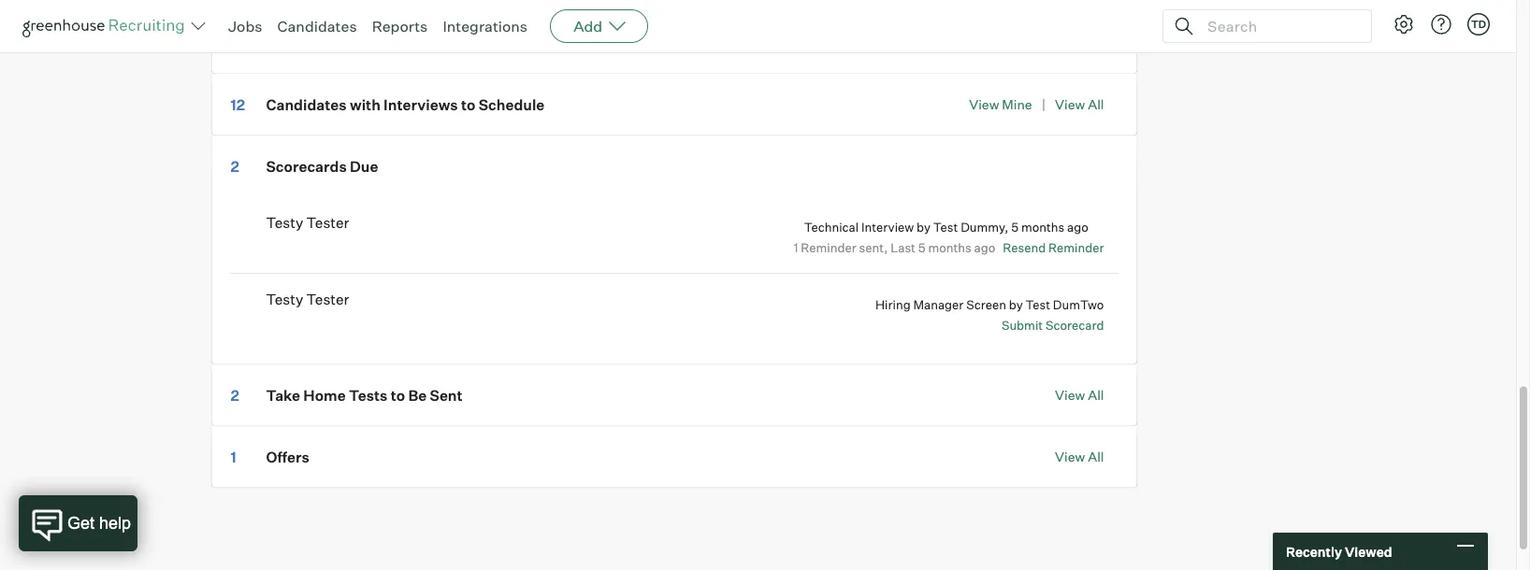 Task type: describe. For each thing, give the bounding box(es) containing it.
0 vertical spatial months
[[1022, 221, 1065, 235]]

1 vertical spatial 5
[[919, 241, 926, 256]]

view all for offers
[[1055, 450, 1104, 466]]

view mine | view all
[[970, 96, 1104, 114]]

add
[[574, 17, 603, 36]]

testy for hiring manager screen by test dumtwo submit scorecard
[[266, 291, 303, 309]]

0 horizontal spatial months
[[929, 241, 972, 256]]

|
[[1042, 96, 1046, 114]]

jobs
[[228, 17, 262, 36]]

interview
[[862, 221, 914, 235]]

integrations link
[[443, 17, 528, 36]]

technical
[[804, 221, 859, 235]]

add button
[[550, 9, 649, 43]]

td button
[[1464, 9, 1494, 39]]

0 vertical spatial 5
[[1012, 221, 1019, 235]]

all for offers
[[1088, 450, 1104, 466]]

2 reminder from the left
[[1049, 241, 1104, 256]]

due
[[350, 158, 378, 176]]

tester for technical interview by test dummy, 5 months ago 1 reminder sent, last 5 months ago resend reminder
[[306, 214, 349, 232]]

1 horizontal spatial ago
[[1068, 221, 1089, 235]]

hiring manager screen by test dumtwo submit scorecard
[[876, 298, 1104, 333]]

greenhouse recruiting image
[[22, 15, 191, 37]]

manager
[[914, 298, 964, 313]]

dummy,
[[961, 221, 1009, 235]]

new
[[266, 35, 298, 53]]

scorecards
[[266, 158, 347, 176]]

submit
[[1002, 318, 1043, 333]]

with
[[350, 96, 381, 115]]

view mine link
[[970, 97, 1033, 114]]

scorecard
[[1046, 318, 1104, 333]]

integrations
[[443, 17, 528, 36]]

last
[[891, 241, 916, 256]]

home
[[303, 387, 346, 406]]

viewed
[[1345, 544, 1393, 560]]

2 for scorecards due
[[231, 158, 239, 176]]

1 link
[[231, 449, 263, 467]]

jobs link
[[228, 17, 262, 36]]

hiring
[[876, 298, 911, 313]]

1 inside the technical interview by test dummy, 5 months ago 1 reminder sent, last 5 months ago resend reminder
[[794, 241, 799, 256]]

all inside the view mine | view all
[[1088, 97, 1104, 114]]

2 link for scorecards due
[[231, 158, 263, 176]]

1 view all link from the top
[[1055, 97, 1104, 114]]

testy tester for technical interview by test dummy, 5 months ago 1 reminder sent, last 5 months ago resend reminder
[[266, 214, 349, 232]]

dumtwo
[[1053, 298, 1104, 313]]

1 vertical spatial ago
[[975, 241, 996, 256]]

be
[[408, 387, 427, 406]]

schedule
[[479, 96, 545, 115]]

tests
[[349, 387, 388, 406]]

tester for hiring manager screen by test dumtwo submit scorecard
[[306, 291, 349, 309]]

view all link for take home tests to be sent
[[1055, 388, 1104, 404]]



Task type: vqa. For each thing, say whether or not it's contained in the screenshot.
Nov
no



Task type: locate. For each thing, give the bounding box(es) containing it.
tester
[[306, 214, 349, 232], [306, 291, 349, 309]]

2 testy tester from the top
[[266, 291, 349, 309]]

reminder right resend
[[1049, 241, 1104, 256]]

ago down dummy,
[[975, 241, 996, 256]]

0 horizontal spatial test
[[934, 221, 958, 235]]

2 tester from the top
[[306, 291, 349, 309]]

test up submit scorecard link
[[1026, 298, 1051, 313]]

6
[[231, 35, 240, 53]]

by
[[917, 221, 931, 235], [1009, 298, 1023, 313]]

testy for technical interview by test dummy, 5 months ago 1 reminder sent, last 5 months ago resend reminder
[[266, 214, 303, 232]]

test
[[934, 221, 958, 235], [1026, 298, 1051, 313]]

2 view all from the top
[[1055, 450, 1104, 466]]

2 all from the top
[[1088, 388, 1104, 404]]

td
[[1472, 18, 1487, 30]]

view all
[[1055, 388, 1104, 404], [1055, 450, 1104, 466]]

2 link left take
[[231, 387, 263, 406]]

1 testy tester from the top
[[266, 214, 349, 232]]

1 vertical spatial 2 link
[[231, 387, 263, 406]]

0 vertical spatial to
[[394, 35, 408, 53]]

recently viewed
[[1287, 544, 1393, 560]]

2 link left scorecards
[[231, 158, 263, 176]]

all for take home tests to be sent
[[1088, 388, 1104, 404]]

3 all from the top
[[1088, 450, 1104, 466]]

view all for take home tests to be sent
[[1055, 388, 1104, 404]]

interviews
[[384, 96, 458, 115]]

to left "review"
[[394, 35, 408, 53]]

test left dummy,
[[934, 221, 958, 235]]

1 vertical spatial 1
[[231, 449, 237, 467]]

2 vertical spatial view all link
[[1055, 450, 1104, 466]]

1 testy from the top
[[266, 214, 303, 232]]

by right interview
[[917, 221, 931, 235]]

0 vertical spatial view all link
[[1055, 97, 1104, 114]]

months down dummy,
[[929, 241, 972, 256]]

test inside the technical interview by test dummy, 5 months ago 1 reminder sent, last 5 months ago resend reminder
[[934, 221, 958, 235]]

scorecards due
[[266, 158, 378, 176]]

2 link
[[231, 158, 263, 176], [231, 387, 263, 406]]

1 2 from the top
[[231, 158, 239, 176]]

ago
[[1068, 221, 1089, 235], [975, 241, 996, 256]]

to left be
[[391, 387, 405, 406]]

0 vertical spatial testy
[[266, 214, 303, 232]]

resend reminder link
[[1003, 241, 1104, 256]]

5
[[1012, 221, 1019, 235], [919, 241, 926, 256]]

1 view all from the top
[[1055, 388, 1104, 404]]

1 vertical spatial to
[[461, 96, 476, 115]]

1 2 link from the top
[[231, 158, 263, 176]]

reminder down technical
[[801, 241, 857, 256]]

0 horizontal spatial reminder
[[801, 241, 857, 256]]

12 link
[[231, 96, 263, 115]]

2 vertical spatial to
[[391, 387, 405, 406]]

by up submit
[[1009, 298, 1023, 313]]

1 vertical spatial candidates
[[266, 96, 347, 115]]

candidates left with
[[266, 96, 347, 115]]

sent
[[430, 387, 463, 406]]

months up the resend reminder link
[[1022, 221, 1065, 235]]

view
[[970, 97, 1000, 114], [1055, 97, 1086, 114], [1055, 388, 1086, 404], [1055, 450, 1086, 466]]

to
[[394, 35, 408, 53], [461, 96, 476, 115], [391, 387, 405, 406]]

reports
[[372, 17, 428, 36]]

view all link for offers
[[1055, 450, 1104, 466]]

testy
[[266, 214, 303, 232], [266, 291, 303, 309]]

by inside the technical interview by test dummy, 5 months ago 1 reminder sent, last 5 months ago resend reminder
[[917, 221, 931, 235]]

applications
[[301, 35, 391, 53]]

test inside the hiring manager screen by test dumtwo submit scorecard
[[1026, 298, 1051, 313]]

1 vertical spatial 2
[[231, 387, 239, 406]]

candidates right jobs "link" on the left
[[277, 17, 357, 36]]

1 vertical spatial by
[[1009, 298, 1023, 313]]

1 vertical spatial all
[[1088, 388, 1104, 404]]

1 vertical spatial testy
[[266, 291, 303, 309]]

0 vertical spatial testy tester
[[266, 214, 349, 232]]

2 link for take home tests to be sent
[[231, 387, 263, 406]]

1 horizontal spatial months
[[1022, 221, 1065, 235]]

1 horizontal spatial 1
[[794, 241, 799, 256]]

0 vertical spatial view all
[[1055, 388, 1104, 404]]

2 for take home tests to be sent
[[231, 387, 239, 406]]

0 horizontal spatial 5
[[919, 241, 926, 256]]

0 vertical spatial 2
[[231, 158, 239, 176]]

1 reminder from the left
[[801, 241, 857, 256]]

testy tester for hiring manager screen by test dumtwo submit scorecard
[[266, 291, 349, 309]]

1 vertical spatial testy tester
[[266, 291, 349, 309]]

1 left sent,
[[794, 241, 799, 256]]

0 vertical spatial 1
[[794, 241, 799, 256]]

1 vertical spatial view all
[[1055, 450, 1104, 466]]

screen
[[967, 298, 1007, 313]]

2 view all link from the top
[[1055, 388, 1104, 404]]

0 horizontal spatial 1
[[231, 449, 237, 467]]

all
[[1088, 97, 1104, 114], [1088, 388, 1104, 404], [1088, 450, 1104, 466]]

take home tests to be sent
[[266, 387, 463, 406]]

0 vertical spatial ago
[[1068, 221, 1089, 235]]

0 vertical spatial all
[[1088, 97, 1104, 114]]

view all link
[[1055, 97, 1104, 114], [1055, 388, 1104, 404], [1055, 450, 1104, 466]]

1 vertical spatial test
[[1026, 298, 1051, 313]]

0 vertical spatial 2 link
[[231, 158, 263, 176]]

to left schedule
[[461, 96, 476, 115]]

5 right "last"
[[919, 241, 926, 256]]

td button
[[1468, 13, 1490, 36]]

1 vertical spatial tester
[[306, 291, 349, 309]]

2 2 link from the top
[[231, 387, 263, 406]]

0 vertical spatial by
[[917, 221, 931, 235]]

mine
[[1002, 97, 1033, 114]]

new applications to review
[[266, 35, 462, 53]]

to for interviews
[[461, 96, 476, 115]]

2 down 12
[[231, 158, 239, 176]]

0 vertical spatial test
[[934, 221, 958, 235]]

candidates with interviews to schedule
[[266, 96, 545, 115]]

1
[[794, 241, 799, 256], [231, 449, 237, 467]]

months
[[1022, 221, 1065, 235], [929, 241, 972, 256]]

1 all from the top
[[1088, 97, 1104, 114]]

to for tests
[[391, 387, 405, 406]]

1 horizontal spatial 5
[[1012, 221, 1019, 235]]

1 vertical spatial months
[[929, 241, 972, 256]]

2 left take
[[231, 387, 239, 406]]

submit scorecard link
[[1002, 318, 1104, 333]]

2 testy from the top
[[266, 291, 303, 309]]

2
[[231, 158, 239, 176], [231, 387, 239, 406]]

recently
[[1287, 544, 1343, 560]]

take
[[266, 387, 300, 406]]

1 horizontal spatial reminder
[[1049, 241, 1104, 256]]

1 horizontal spatial by
[[1009, 298, 1023, 313]]

candidates for candidates
[[277, 17, 357, 36]]

12
[[231, 96, 245, 115]]

offers
[[266, 449, 310, 467]]

candidates link
[[277, 17, 357, 36]]

technical interview by test dummy, 5 months ago 1 reminder sent, last 5 months ago resend reminder
[[794, 221, 1104, 256]]

0 horizontal spatial ago
[[975, 241, 996, 256]]

Search text field
[[1203, 13, 1355, 40]]

testy tester
[[266, 214, 349, 232], [266, 291, 349, 309]]

1 horizontal spatial test
[[1026, 298, 1051, 313]]

2 2 from the top
[[231, 387, 239, 406]]

by inside the hiring manager screen by test dumtwo submit scorecard
[[1009, 298, 1023, 313]]

6 link
[[231, 35, 263, 53]]

2 vertical spatial all
[[1088, 450, 1104, 466]]

candidates for candidates with interviews to schedule
[[266, 96, 347, 115]]

0 horizontal spatial by
[[917, 221, 931, 235]]

3 view all link from the top
[[1055, 450, 1104, 466]]

reminder
[[801, 241, 857, 256], [1049, 241, 1104, 256]]

5 up resend
[[1012, 221, 1019, 235]]

1 left "offers"
[[231, 449, 237, 467]]

ago up the resend reminder link
[[1068, 221, 1089, 235]]

review
[[411, 35, 462, 53]]

reports link
[[372, 17, 428, 36]]

1 vertical spatial view all link
[[1055, 388, 1104, 404]]

0 vertical spatial candidates
[[277, 17, 357, 36]]

0 vertical spatial tester
[[306, 214, 349, 232]]

candidates
[[277, 17, 357, 36], [266, 96, 347, 115]]

1 tester from the top
[[306, 214, 349, 232]]

sent,
[[859, 241, 888, 256]]

configure image
[[1393, 13, 1416, 36]]

resend
[[1003, 241, 1046, 256]]



